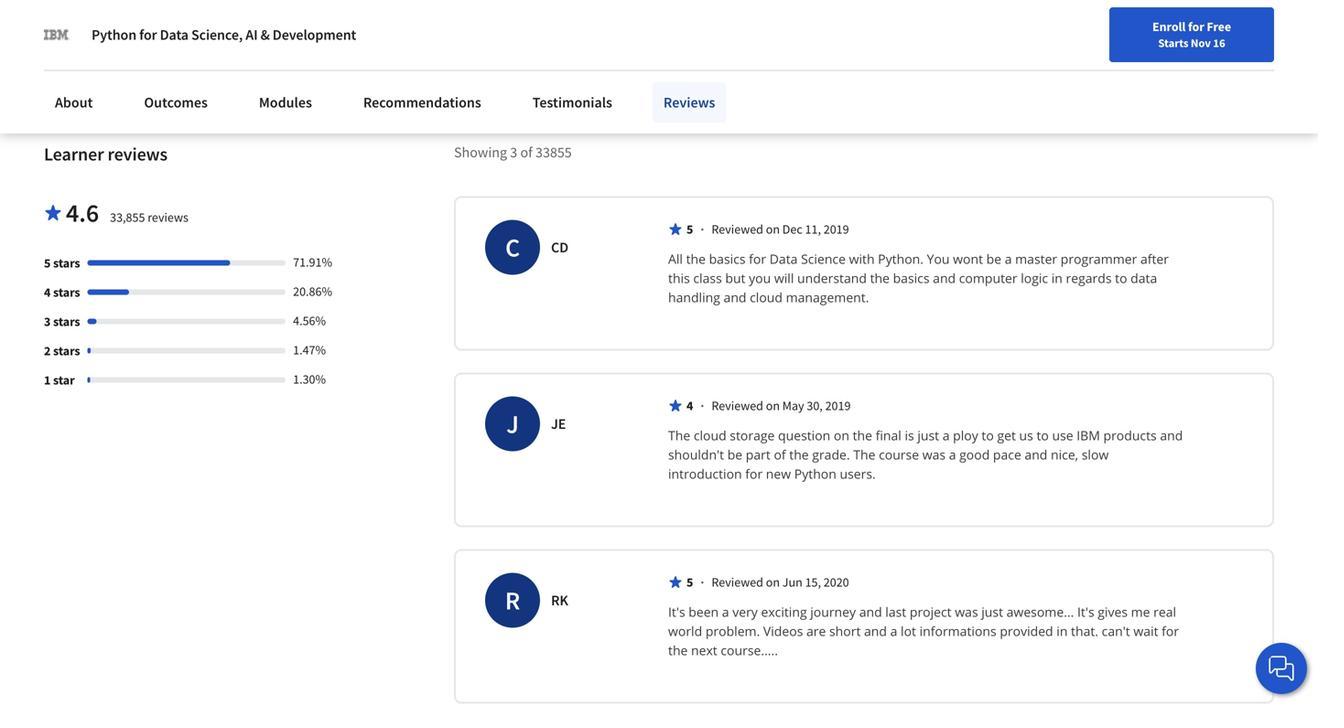 Task type: vqa. For each thing, say whether or not it's contained in the screenshot.


Task type: locate. For each thing, give the bounding box(es) containing it.
1 it's from the left
[[668, 604, 685, 621]]

me
[[1131, 604, 1151, 621]]

basics down python. on the top
[[893, 270, 930, 287]]

1 reviewed from the top
[[712, 221, 764, 237]]

all
[[668, 250, 683, 268]]

0 vertical spatial basics
[[709, 250, 746, 268]]

2019
[[824, 221, 849, 237], [826, 398, 851, 414]]

a up 'computer'
[[1005, 250, 1012, 268]]

1 vertical spatial 2019
[[826, 398, 851, 414]]

a left ploy
[[943, 427, 950, 444]]

2019 right 30,
[[826, 398, 851, 414]]

1 horizontal spatial of
[[774, 446, 786, 464]]

3 reviewed from the top
[[712, 574, 764, 591]]

1 vertical spatial just
[[982, 604, 1004, 621]]

with
[[849, 250, 875, 268]]

course.....
[[721, 642, 778, 660]]

2 stars from the top
[[53, 284, 80, 301]]

menu item
[[969, 18, 1086, 78]]

1 vertical spatial data
[[770, 250, 798, 268]]

1 stars from the top
[[53, 255, 80, 271]]

0 horizontal spatial of
[[521, 143, 533, 161]]

for inside 'enroll for free starts nov 16'
[[1189, 18, 1205, 35]]

0 vertical spatial cloud
[[750, 289, 783, 306]]

be
[[987, 250, 1002, 268], [728, 446, 743, 464]]

data up will
[[770, 250, 798, 268]]

3
[[510, 143, 518, 161], [44, 313, 51, 330]]

1 horizontal spatial just
[[982, 604, 1004, 621]]

stars for 3 stars
[[53, 313, 80, 330]]

1 vertical spatial cloud
[[694, 427, 727, 444]]

for right coursera image
[[139, 26, 157, 44]]

the down with
[[870, 270, 890, 287]]

stars up 4 stars
[[53, 255, 80, 271]]

stars up 2 stars
[[53, 313, 80, 330]]

on for r
[[766, 574, 780, 591]]

on left the 'may' on the bottom right
[[766, 398, 780, 414]]

1 vertical spatial reviews
[[148, 209, 189, 226]]

the up the shouldn't
[[668, 427, 691, 444]]

recommendations
[[363, 93, 481, 112]]

stars down the 5 stars
[[53, 284, 80, 301]]

11,
[[805, 221, 821, 237]]

5 for c
[[687, 221, 693, 237]]

it's up that.
[[1078, 604, 1095, 621]]

exciting
[[761, 604, 807, 621]]

2019 for c
[[824, 221, 849, 237]]

0 horizontal spatial just
[[918, 427, 940, 444]]

2 vertical spatial reviewed
[[712, 574, 764, 591]]

basics
[[709, 250, 746, 268], [893, 270, 930, 287]]

0 vertical spatial reviews
[[108, 143, 168, 166]]

3 up 2
[[44, 313, 51, 330]]

us
[[1020, 427, 1034, 444]]

and left last
[[860, 604, 882, 621]]

0 horizontal spatial to
[[982, 427, 994, 444]]

1 horizontal spatial 3
[[510, 143, 518, 161]]

it's
[[668, 604, 685, 621], [1078, 604, 1095, 621]]

data left science,
[[160, 26, 189, 44]]

1 horizontal spatial be
[[987, 250, 1002, 268]]

4 up the shouldn't
[[687, 398, 693, 414]]

be left part
[[728, 446, 743, 464]]

the right all
[[686, 250, 706, 268]]

0 vertical spatial python
[[92, 26, 137, 44]]

recommendations link
[[352, 82, 492, 123]]

next
[[691, 642, 718, 660]]

provided
[[1000, 623, 1054, 640]]

reviewed up very
[[712, 574, 764, 591]]

informations
[[920, 623, 997, 640]]

cloud inside all the basics for data science with python. you wont be a master programmer after this class but you will understand the basics and computer logic in regards to data handling and cloud management.
[[750, 289, 783, 306]]

0 vertical spatial the
[[668, 427, 691, 444]]

1 horizontal spatial python
[[795, 465, 837, 483]]

1 horizontal spatial the
[[854, 446, 876, 464]]

it's up world
[[668, 604, 685, 621]]

5 stars
[[44, 255, 80, 271]]

it's been a very exciting journey and last project was just awesome... it's gives me real world problem. videos are short and a lot informations provided in that. can't wait for the next course.....
[[668, 604, 1183, 660]]

stars right 2
[[53, 343, 80, 359]]

dec
[[783, 221, 803, 237]]

reviewed for r
[[712, 574, 764, 591]]

0 vertical spatial in
[[1052, 270, 1063, 287]]

2 vertical spatial 5
[[687, 574, 693, 591]]

1 vertical spatial reviewed
[[712, 398, 764, 414]]

for inside all the basics for data science with python. you wont be a master programmer after this class but you will understand the basics and computer logic in regards to data handling and cloud management.
[[749, 250, 766, 268]]

the down world
[[668, 642, 688, 660]]

stars
[[53, 255, 80, 271], [53, 284, 80, 301], [53, 313, 80, 330], [53, 343, 80, 359]]

0 horizontal spatial it's
[[668, 604, 685, 621]]

final
[[876, 427, 902, 444]]

just right is on the right bottom of page
[[918, 427, 940, 444]]

5
[[687, 221, 693, 237], [44, 255, 51, 271], [687, 574, 693, 591]]

storage
[[730, 427, 775, 444]]

1
[[44, 372, 51, 389]]

5 up 4 stars
[[44, 255, 51, 271]]

0 horizontal spatial cloud
[[694, 427, 727, 444]]

computer
[[959, 270, 1018, 287]]

1 vertical spatial in
[[1057, 623, 1068, 640]]

2019 right 11,
[[824, 221, 849, 237]]

stars for 4 stars
[[53, 284, 80, 301]]

wait
[[1134, 623, 1159, 640]]

reviews right "33,855" on the left of the page
[[148, 209, 189, 226]]

None search field
[[261, 11, 563, 48]]

reviewed up storage
[[712, 398, 764, 414]]

regards
[[1066, 270, 1112, 287]]

reviews for 33,855 reviews
[[148, 209, 189, 226]]

basics up 'but'
[[709, 250, 746, 268]]

the
[[686, 250, 706, 268], [870, 270, 890, 287], [853, 427, 873, 444], [790, 446, 809, 464], [668, 642, 688, 660]]

python down grade.
[[795, 465, 837, 483]]

users.
[[840, 465, 876, 483]]

0 horizontal spatial basics
[[709, 250, 746, 268]]

4 down the 5 stars
[[44, 284, 51, 301]]

1 vertical spatial python
[[795, 465, 837, 483]]

may
[[783, 398, 804, 414]]

0 vertical spatial be
[[987, 250, 1002, 268]]

0 horizontal spatial be
[[728, 446, 743, 464]]

reviews right "learner"
[[108, 143, 168, 166]]

for inside the cloud storage question on the final is just a ploy to get us to use ibm products and shouldn't be part of the grade. the course was a good pace and nice, slow introduction for new python users.
[[746, 465, 763, 483]]

chat with us image
[[1267, 655, 1297, 684]]

0 horizontal spatial the
[[668, 427, 691, 444]]

0 vertical spatial 4
[[44, 284, 51, 301]]

to left data
[[1115, 270, 1128, 287]]

in right logic at the right of the page
[[1052, 270, 1063, 287]]

grade.
[[812, 446, 850, 464]]

data
[[160, 26, 189, 44], [770, 250, 798, 268]]

to right us
[[1037, 427, 1049, 444]]

for
[[1189, 18, 1205, 35], [139, 26, 157, 44], [749, 250, 766, 268], [746, 465, 763, 483], [1162, 623, 1179, 640]]

cloud down the you on the right of page
[[750, 289, 783, 306]]

1 horizontal spatial it's
[[1078, 604, 1095, 621]]

5 up this
[[687, 221, 693, 237]]

and down you
[[933, 270, 956, 287]]

be up 'computer'
[[987, 250, 1002, 268]]

0 horizontal spatial data
[[160, 26, 189, 44]]

wont
[[953, 250, 983, 268]]

enroll
[[1153, 18, 1186, 35]]

master
[[1016, 250, 1058, 268]]

0 vertical spatial was
[[923, 446, 946, 464]]

the left "final"
[[853, 427, 873, 444]]

0 vertical spatial reviewed
[[712, 221, 764, 237]]

reviews for learner reviews
[[108, 143, 168, 166]]

1 horizontal spatial was
[[955, 604, 979, 621]]

of up new
[[774, 446, 786, 464]]

0 vertical spatial data
[[160, 26, 189, 44]]

gives
[[1098, 604, 1128, 621]]

on left jun
[[766, 574, 780, 591]]

0 vertical spatial 5
[[687, 221, 693, 237]]

0 horizontal spatial 4
[[44, 284, 51, 301]]

was up informations
[[955, 604, 979, 621]]

1 vertical spatial basics
[[893, 270, 930, 287]]

2 horizontal spatial to
[[1115, 270, 1128, 287]]

very
[[733, 604, 758, 621]]

ai
[[246, 26, 258, 44]]

1 vertical spatial was
[[955, 604, 979, 621]]

3 right showing
[[510, 143, 518, 161]]

2 reviewed from the top
[[712, 398, 764, 414]]

about link
[[44, 82, 104, 123]]

for down part
[[746, 465, 763, 483]]

2
[[44, 343, 51, 359]]

but
[[726, 270, 746, 287]]

for up nov
[[1189, 18, 1205, 35]]

on up grade.
[[834, 427, 850, 444]]

0 horizontal spatial 3
[[44, 313, 51, 330]]

science
[[801, 250, 846, 268]]

of left 33855
[[521, 143, 533, 161]]

on
[[766, 221, 780, 237], [766, 398, 780, 414], [834, 427, 850, 444], [766, 574, 780, 591]]

reviewed for j
[[712, 398, 764, 414]]

for up the you on the right of page
[[749, 250, 766, 268]]

j
[[506, 408, 519, 440]]

reviewed up 'but'
[[712, 221, 764, 237]]

the up users. at the bottom of the page
[[854, 446, 876, 464]]

1 horizontal spatial 4
[[687, 398, 693, 414]]

in inside it's been a very exciting journey and last project was just awesome... it's gives me real world problem. videos are short and a lot informations provided in that. can't wait for the next course.....
[[1057, 623, 1068, 640]]

1 vertical spatial 4
[[687, 398, 693, 414]]

0 vertical spatial 2019
[[824, 221, 849, 237]]

5 up been
[[687, 574, 693, 591]]

was right course
[[923, 446, 946, 464]]

1 horizontal spatial cloud
[[750, 289, 783, 306]]

in left that.
[[1057, 623, 1068, 640]]

and
[[933, 270, 956, 287], [724, 289, 747, 306], [1160, 427, 1183, 444], [1025, 446, 1048, 464], [860, 604, 882, 621], [864, 623, 887, 640]]

nice,
[[1051, 446, 1079, 464]]

outcomes
[[144, 93, 208, 112]]

and down 'but'
[[724, 289, 747, 306]]

r
[[505, 585, 520, 617]]

data inside all the basics for data science with python. you wont be a master programmer after this class but you will understand the basics and computer logic in regards to data handling and cloud management.
[[770, 250, 798, 268]]

was
[[923, 446, 946, 464], [955, 604, 979, 621]]

0 horizontal spatial python
[[92, 26, 137, 44]]

slow
[[1082, 446, 1109, 464]]

you
[[927, 250, 950, 268]]

3 stars from the top
[[53, 313, 80, 330]]

1 vertical spatial be
[[728, 446, 743, 464]]

cloud up the shouldn't
[[694, 427, 727, 444]]

use
[[1053, 427, 1074, 444]]

1 vertical spatial 3
[[44, 313, 51, 330]]

1 horizontal spatial data
[[770, 250, 798, 268]]

in inside all the basics for data science with python. you wont be a master programmer after this class but you will understand the basics and computer logic in regards to data handling and cloud management.
[[1052, 270, 1063, 287]]

1 vertical spatial of
[[774, 446, 786, 464]]

on left dec
[[766, 221, 780, 237]]

in
[[1052, 270, 1063, 287], [1057, 623, 1068, 640]]

0 horizontal spatial was
[[923, 446, 946, 464]]

4 for 4
[[687, 398, 693, 414]]

4 stars from the top
[[53, 343, 80, 359]]

for down real
[[1162, 623, 1179, 640]]

shouldn't
[[668, 446, 724, 464]]

python right ibm icon
[[92, 26, 137, 44]]

this
[[668, 270, 690, 287]]

be inside the cloud storage question on the final is just a ploy to get us to use ibm products and shouldn't be part of the grade. the course was a good pace and nice, slow introduction for new python users.
[[728, 446, 743, 464]]

to left get
[[982, 427, 994, 444]]

lot
[[901, 623, 917, 640]]

to
[[1115, 270, 1128, 287], [982, 427, 994, 444], [1037, 427, 1049, 444]]

1.47%
[[293, 342, 326, 358]]

just up provided
[[982, 604, 1004, 621]]

on inside the cloud storage question on the final is just a ploy to get us to use ibm products and shouldn't be part of the grade. the course was a good pace and nice, slow introduction for new python users.
[[834, 427, 850, 444]]

on for j
[[766, 398, 780, 414]]

part
[[746, 446, 771, 464]]

in for r
[[1057, 623, 1068, 640]]

problem.
[[706, 623, 760, 640]]

show notifications image
[[1106, 23, 1128, 45]]

0 vertical spatial just
[[918, 427, 940, 444]]

new
[[766, 465, 791, 483]]

16
[[1214, 36, 1226, 50]]

last
[[886, 604, 907, 621]]

2 it's from the left
[[1078, 604, 1095, 621]]



Task type: describe. For each thing, give the bounding box(es) containing it.
to inside all the basics for data science with python. you wont be a master programmer after this class but you will understand the basics and computer logic in regards to data handling and cloud management.
[[1115, 270, 1128, 287]]

4.6
[[66, 197, 99, 229]]

awesome...
[[1007, 604, 1074, 621]]

rk
[[551, 592, 568, 610]]

management.
[[786, 289, 869, 306]]

will
[[775, 270, 794, 287]]

a left lot
[[891, 623, 898, 640]]

2020
[[824, 574, 849, 591]]

and right products on the bottom of the page
[[1160, 427, 1183, 444]]

nov
[[1191, 36, 1211, 50]]

is
[[905, 427, 914, 444]]

short
[[830, 623, 861, 640]]

33,855
[[110, 209, 145, 226]]

reviewed on dec 11, 2019
[[712, 221, 849, 237]]

python.
[[878, 250, 924, 268]]

learner reviews
[[44, 143, 168, 166]]

of inside the cloud storage question on the final is just a ploy to get us to use ibm products and shouldn't be part of the grade. the course was a good pace and nice, slow introduction for new python users.
[[774, 446, 786, 464]]

reviewed on jun 15, 2020
[[712, 574, 849, 591]]

a left very
[[722, 604, 729, 621]]

get
[[998, 427, 1016, 444]]

development
[[273, 26, 356, 44]]

can't
[[1102, 623, 1131, 640]]

learner
[[44, 143, 104, 166]]

stars for 5 stars
[[53, 255, 80, 271]]

science,
[[191, 26, 243, 44]]

journey
[[811, 604, 856, 621]]

class
[[694, 270, 722, 287]]

enroll for free starts nov 16
[[1153, 18, 1232, 50]]

just inside it's been a very exciting journey and last project was just awesome... it's gives me real world problem. videos are short and a lot informations provided in that. can't wait for the next course.....
[[982, 604, 1004, 621]]

real
[[1154, 604, 1177, 621]]

be inside all the basics for data science with python. you wont be a master programmer after this class but you will understand the basics and computer logic in regards to data handling and cloud management.
[[987, 250, 1002, 268]]

33855
[[536, 143, 572, 161]]

after
[[1141, 250, 1169, 268]]

project
[[910, 604, 952, 621]]

c
[[505, 232, 520, 264]]

handling
[[668, 289, 721, 306]]

a inside all the basics for data science with python. you wont be a master programmer after this class but you will understand the basics and computer logic in regards to data handling and cloud management.
[[1005, 250, 1012, 268]]

good
[[960, 446, 990, 464]]

30,
[[807, 398, 823, 414]]

in for c
[[1052, 270, 1063, 287]]

free
[[1207, 18, 1232, 35]]

python for data science, ai & development
[[92, 26, 356, 44]]

the inside it's been a very exciting journey and last project was just awesome... it's gives me real world problem. videos are short and a lot informations provided in that. can't wait for the next course.....
[[668, 642, 688, 660]]

and down last
[[864, 623, 887, 640]]

1.30%
[[293, 371, 326, 388]]

are
[[807, 623, 826, 640]]

just inside the cloud storage question on the final is just a ploy to get us to use ibm products and shouldn't be part of the grade. the course was a good pace and nice, slow introduction for new python users.
[[918, 427, 940, 444]]

1 vertical spatial the
[[854, 446, 876, 464]]

videos
[[764, 623, 803, 640]]

showing
[[454, 143, 507, 161]]

world
[[668, 623, 702, 640]]

logic
[[1021, 270, 1049, 287]]

introduction
[[668, 465, 742, 483]]

20.86%
[[293, 283, 332, 300]]

4 stars
[[44, 284, 80, 301]]

reviews
[[664, 93, 716, 112]]

about
[[55, 93, 93, 112]]

jun
[[783, 574, 803, 591]]

for inside it's been a very exciting journey and last project was just awesome... it's gives me real world problem. videos are short and a lot informations provided in that. can't wait for the next course.....
[[1162, 623, 1179, 640]]

2 stars
[[44, 343, 80, 359]]

ploy
[[953, 427, 979, 444]]

the cloud storage question on the final is just a ploy to get us to use ibm products and shouldn't be part of the grade. the course was a good pace and nice, slow introduction for new python users.
[[668, 427, 1187, 483]]

ibm image
[[44, 22, 70, 48]]

reviews link
[[653, 82, 727, 123]]

modules link
[[248, 82, 323, 123]]

that.
[[1071, 623, 1099, 640]]

and down us
[[1025, 446, 1048, 464]]

reviewed for c
[[712, 221, 764, 237]]

cloud inside the cloud storage question on the final is just a ploy to get us to use ibm products and shouldn't be part of the grade. the course was a good pace and nice, slow introduction for new python users.
[[694, 427, 727, 444]]

was inside it's been a very exciting journey and last project was just awesome... it's gives me real world problem. videos are short and a lot informations provided in that. can't wait for the next course.....
[[955, 604, 979, 621]]

0 vertical spatial 3
[[510, 143, 518, 161]]

coursera image
[[22, 15, 138, 44]]

je
[[551, 415, 566, 433]]

python inside the cloud storage question on the final is just a ploy to get us to use ibm products and shouldn't be part of the grade. the course was a good pace and nice, slow introduction for new python users.
[[795, 465, 837, 483]]

33,855 reviews
[[110, 209, 189, 226]]

2019 for j
[[826, 398, 851, 414]]

0 vertical spatial of
[[521, 143, 533, 161]]

ibm
[[1077, 427, 1101, 444]]

pace
[[993, 446, 1022, 464]]

5 for r
[[687, 574, 693, 591]]

starts
[[1159, 36, 1189, 50]]

you
[[749, 270, 771, 287]]

4 for 4 stars
[[44, 284, 51, 301]]

was inside the cloud storage question on the final is just a ploy to get us to use ibm products and shouldn't be part of the grade. the course was a good pace and nice, slow introduction for new python users.
[[923, 446, 946, 464]]

showing 3 of 33855
[[454, 143, 572, 161]]

modules
[[259, 93, 312, 112]]

1 horizontal spatial basics
[[893, 270, 930, 287]]

15,
[[805, 574, 821, 591]]

stars for 2 stars
[[53, 343, 80, 359]]

1 horizontal spatial to
[[1037, 427, 1049, 444]]

all the basics for data science with python. you wont be a master programmer after this class but you will understand the basics and computer logic in regards to data handling and cloud management.
[[668, 250, 1173, 306]]

1 vertical spatial 5
[[44, 255, 51, 271]]

71.91%
[[293, 254, 332, 270]]

the down question
[[790, 446, 809, 464]]

&
[[261, 26, 270, 44]]

on for c
[[766, 221, 780, 237]]

outcomes link
[[133, 82, 219, 123]]

a left 'good'
[[949, 446, 956, 464]]

question
[[778, 427, 831, 444]]

understand
[[798, 270, 867, 287]]

star
[[53, 372, 75, 389]]

3 stars
[[44, 313, 80, 330]]

reviewed on may 30, 2019
[[712, 398, 851, 414]]



